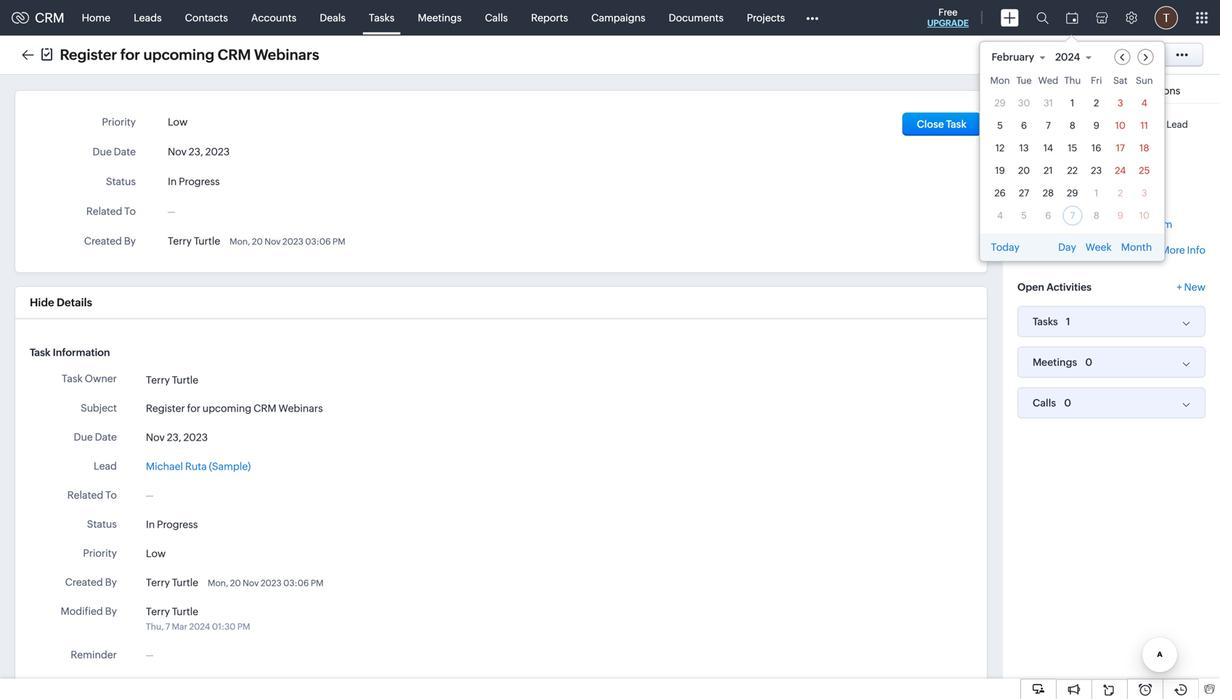Task type: locate. For each thing, give the bounding box(es) containing it.
10 up month
[[1139, 210, 1150, 221]]

0 vertical spatial michael
[[1060, 118, 1097, 130]]

0 horizontal spatial michael
[[146, 461, 183, 472]]

5555
[[1077, 184, 1101, 195], [1077, 201, 1101, 213]]

(sample) for michael ruta (sample)
[[209, 461, 251, 472]]

info up 30
[[1018, 85, 1036, 97]]

2 vertical spatial 0
[[1064, 397, 1071, 409]]

ruta for michael ruta (sample)
[[185, 461, 207, 472]]

created by up the modified by at the bottom left of the page
[[65, 577, 117, 588]]

1 down activities
[[1066, 316, 1071, 328]]

1 vertical spatial 9
[[1118, 210, 1124, 221]]

1 vertical spatial calls
[[1033, 397, 1056, 409]]

1 555-555-5555 from the top
[[1035, 184, 1101, 195]]

1
[[1071, 98, 1075, 109], [1095, 188, 1099, 199], [1066, 316, 1071, 328]]

24
[[1115, 165, 1126, 176]]

month
[[1121, 242, 1152, 253]]

monday column header
[[990, 75, 1010, 90]]

+ new
[[1177, 281, 1206, 293]]

0 vertical spatial due date
[[93, 146, 136, 158]]

michael for michael ruta (sample)
[[146, 461, 183, 472]]

5555 down 'buckley miller & wright'
[[1077, 184, 1101, 195]]

accounts link
[[240, 0, 308, 35]]

2024 inside 2024 "field"
[[1056, 51, 1081, 63]]

1 down timeline
[[1071, 98, 1075, 109]]

owner
[[85, 373, 117, 385]]

documents
[[669, 12, 724, 24]]

new
[[1184, 281, 1206, 293]]

5
[[997, 120, 1003, 131], [1021, 210, 1027, 221]]

2 vertical spatial 7
[[165, 622, 170, 632]]

michael ruta (sample) link
[[1060, 118, 1165, 130], [146, 459, 251, 474]]

projects
[[747, 12, 785, 24]]

0 horizontal spatial 20
[[230, 578, 241, 588]]

task for task information
[[30, 347, 51, 358]]

calls
[[485, 12, 508, 24], [1033, 397, 1056, 409]]

created up the details
[[84, 235, 122, 247]]

hide details
[[30, 296, 92, 309]]

register
[[60, 46, 117, 63], [146, 403, 185, 414]]

calls link
[[473, 0, 520, 35]]

4 down conversations
[[1142, 98, 1148, 109]]

ruta
[[1099, 118, 1121, 130], [185, 461, 207, 472]]

1 vertical spatial michael
[[146, 461, 183, 472]]

1 horizontal spatial 6
[[1046, 210, 1051, 221]]

2024 up thu
[[1056, 51, 1081, 63]]

upcoming up michael ruta (sample)
[[202, 403, 252, 414]]

priority
[[102, 116, 136, 128], [83, 548, 117, 559]]

documents link
[[657, 0, 735, 35]]

0 horizontal spatial to
[[105, 489, 117, 501]]

7 up day "link"
[[1070, 210, 1075, 221]]

0 horizontal spatial pm
[[237, 622, 250, 632]]

0 horizontal spatial tasks
[[369, 12, 395, 24]]

6 row from the top
[[990, 183, 1154, 203]]

7 inside the terry turtle thu, 7 mar 2024 01:30 pm
[[165, 622, 170, 632]]

meetings link
[[406, 0, 473, 35]]

related
[[86, 206, 122, 217], [67, 489, 103, 501]]

0 vertical spatial task
[[946, 118, 967, 130]]

0 horizontal spatial lead
[[94, 460, 117, 472]]

modified by
[[61, 606, 117, 617]]

created up modified
[[65, 577, 103, 588]]

tasks
[[369, 12, 395, 24], [1033, 316, 1058, 328]]

tasks right 'deals'
[[369, 12, 395, 24]]

6 down 30
[[1021, 120, 1027, 131]]

2024 inside the terry turtle thu, 7 mar 2024 01:30 pm
[[189, 622, 210, 632]]

lead
[[1167, 119, 1188, 130], [94, 460, 117, 472]]

0 vertical spatial register for upcoming crm webinars
[[60, 46, 319, 63]]

1 5555 from the top
[[1077, 184, 1101, 195]]

info right more
[[1187, 244, 1206, 256]]

gruta@noemail.com
[[1076, 219, 1173, 230]]

0 vertical spatial (sample)
[[1123, 118, 1165, 130]]

open
[[1018, 281, 1045, 293]]

2 horizontal spatial pm
[[333, 237, 345, 247]]

for
[[120, 46, 140, 63], [187, 403, 200, 414]]

5555 up the michael-gruta@noemail.com
[[1077, 201, 1101, 213]]

for down leads
[[120, 46, 140, 63]]

0 vertical spatial related to
[[86, 206, 136, 217]]

february
[[992, 51, 1035, 63]]

crm link
[[12, 10, 64, 25]]

michael-gruta@noemail.com link
[[1035, 219, 1173, 230]]

info
[[1018, 85, 1036, 97], [1187, 244, 1206, 256]]

3 row from the top
[[990, 116, 1154, 135]]

1 horizontal spatial 2
[[1118, 188, 1123, 199]]

1 horizontal spatial calls
[[1033, 397, 1056, 409]]

in progress
[[168, 176, 220, 187], [146, 519, 198, 531]]

to
[[124, 206, 136, 217], [105, 489, 117, 501]]

task left information in the left of the page
[[30, 347, 51, 358]]

1 down 'buckley miller & wright'
[[1095, 188, 1099, 199]]

1 vertical spatial lead
[[94, 460, 117, 472]]

1 vertical spatial 2024
[[189, 622, 210, 632]]

1 vertical spatial progress
[[157, 519, 198, 531]]

today
[[991, 242, 1020, 253]]

3
[[1118, 98, 1124, 109], [1142, 188, 1147, 199]]

tuesday column header
[[1014, 75, 1034, 90]]

555-555-5555 up michael-
[[1035, 201, 1101, 213]]

1 vertical spatial 4
[[997, 210, 1003, 221]]

9 up 16
[[1094, 120, 1100, 131]]

1 horizontal spatial 23,
[[189, 146, 203, 158]]

1 vertical spatial 10
[[1139, 210, 1150, 221]]

5 down 27
[[1021, 210, 1027, 221]]

1 horizontal spatial meetings
[[1033, 357, 1078, 368]]

task down the task information
[[62, 373, 83, 385]]

6 down 28 in the right top of the page
[[1046, 210, 1051, 221]]

1 horizontal spatial 0
[[1064, 397, 1071, 409]]

for up michael ruta (sample)
[[187, 403, 200, 414]]

8 up week link
[[1094, 210, 1100, 221]]

29 down monday column header
[[995, 98, 1006, 109]]

Other Modules field
[[797, 6, 828, 29]]

deals link
[[308, 0, 357, 35]]

upcoming down contacts in the top left of the page
[[143, 46, 214, 63]]

row containing 26
[[990, 183, 1154, 203]]

9 up month link
[[1118, 210, 1124, 221]]

open activities
[[1018, 281, 1092, 293]]

hide details link
[[30, 296, 92, 309]]

by
[[124, 235, 136, 247], [105, 577, 117, 588], [105, 606, 117, 617]]

conversations link
[[1105, 75, 1188, 103]]

1 vertical spatial in
[[146, 519, 155, 531]]

2 vertical spatial task
[[62, 373, 83, 385]]

lead down subject
[[94, 460, 117, 472]]

2 horizontal spatial 1
[[1095, 188, 1099, 199]]

terry turtle
[[168, 235, 220, 247], [146, 374, 198, 386], [146, 577, 198, 589]]

in
[[168, 176, 177, 187], [146, 519, 155, 531]]

0 vertical spatial lead
[[1167, 119, 1188, 130]]

1 horizontal spatial 2024
[[1056, 51, 1081, 63]]

1 horizontal spatial lead
[[1167, 119, 1188, 130]]

1 horizontal spatial michael
[[1060, 118, 1097, 130]]

row
[[990, 75, 1154, 90], [990, 93, 1154, 113], [990, 116, 1154, 135], [990, 138, 1154, 158], [990, 161, 1154, 181], [990, 183, 1154, 203], [990, 206, 1154, 226]]

2024 right mar
[[189, 622, 210, 632]]

7 up 14
[[1046, 120, 1051, 131]]

1 horizontal spatial pm
[[311, 578, 324, 588]]

1 vertical spatial 6
[[1046, 210, 1051, 221]]

1 row from the top
[[990, 75, 1154, 90]]

2 down friday column header
[[1094, 98, 1099, 109]]

2 vertical spatial crm
[[254, 403, 276, 414]]

1 vertical spatial (sample)
[[209, 461, 251, 472]]

3 down 25
[[1142, 188, 1147, 199]]

low
[[168, 116, 188, 128], [146, 548, 166, 560]]

4 down 26 at the top
[[997, 210, 1003, 221]]

2 down wright
[[1118, 188, 1123, 199]]

michael for michael ruta (sample) lead
[[1060, 118, 1097, 130]]

7 row from the top
[[990, 206, 1154, 226]]

2023
[[205, 146, 230, 158], [283, 237, 303, 247], [183, 432, 208, 443], [261, 578, 282, 588]]

thursday column header
[[1063, 75, 1083, 90]]

calendar image
[[1066, 12, 1079, 24]]

buckley
[[1035, 166, 1072, 178]]

grid
[[980, 72, 1165, 234]]

projects link
[[735, 0, 797, 35]]

1 horizontal spatial michael ruta (sample) link
[[1060, 118, 1165, 130]]

0 vertical spatial 20
[[1018, 165, 1030, 176]]

0 vertical spatial 1
[[1071, 98, 1075, 109]]

row containing 19
[[990, 161, 1154, 181]]

row containing 5
[[990, 116, 1154, 135]]

sunday column header
[[1135, 75, 1154, 90]]

555-555-5555 down 22
[[1035, 184, 1101, 195]]

logo image
[[12, 12, 29, 24]]

home link
[[70, 0, 122, 35]]

due
[[93, 146, 112, 158], [74, 431, 93, 443]]

23,
[[189, 146, 203, 158], [167, 432, 181, 443]]

close
[[917, 118, 944, 130]]

5 row from the top
[[990, 161, 1154, 181]]

webinars
[[254, 46, 319, 63], [279, 403, 323, 414]]

1 vertical spatial 23,
[[167, 432, 181, 443]]

task right close
[[946, 118, 967, 130]]

0 horizontal spatial 5
[[997, 120, 1003, 131]]

0 horizontal spatial ruta
[[185, 461, 207, 472]]

1 horizontal spatial (sample)
[[1123, 118, 1165, 130]]

register for upcoming crm webinars
[[60, 46, 319, 63], [146, 403, 323, 414]]

7 left mar
[[165, 622, 170, 632]]

create menu image
[[1001, 9, 1019, 27]]

1 horizontal spatial crm
[[218, 46, 251, 63]]

0
[[1018, 248, 1024, 259], [1085, 357, 1093, 368], [1064, 397, 1071, 409]]

created by up the details
[[84, 235, 136, 247]]

0 horizontal spatial 3
[[1118, 98, 1124, 109]]

register down home
[[60, 46, 117, 63]]

nov 23, 2023
[[168, 146, 230, 158], [146, 432, 208, 443]]

0 horizontal spatial 4
[[997, 210, 1003, 221]]

1 horizontal spatial info
[[1187, 244, 1206, 256]]

5 up 12
[[997, 120, 1003, 131]]

6
[[1021, 120, 1027, 131], [1046, 210, 1051, 221]]

lead right 11
[[1167, 119, 1188, 130]]

0 horizontal spatial 8
[[1070, 120, 1076, 131]]

8 up 15
[[1070, 120, 1076, 131]]

555-
[[1035, 184, 1056, 195], [1056, 184, 1077, 195], [1035, 201, 1056, 213], [1056, 201, 1077, 213]]

29 down 22
[[1067, 188, 1078, 199]]

2024 field
[[1055, 49, 1099, 65]]

0 vertical spatial 4
[[1142, 98, 1148, 109]]

2 row from the top
[[990, 93, 1154, 113]]

0 vertical spatial 5555
[[1077, 184, 1101, 195]]

None button
[[1060, 137, 1135, 156]]

0 horizontal spatial calls
[[485, 12, 508, 24]]

21
[[1044, 165, 1053, 176]]

4 row from the top
[[990, 138, 1154, 158]]

3 down saturday 'column header'
[[1118, 98, 1124, 109]]

0 vertical spatial tasks
[[369, 12, 395, 24]]

7
[[1046, 120, 1051, 131], [1070, 210, 1075, 221], [165, 622, 170, 632]]

0 horizontal spatial (sample)
[[209, 461, 251, 472]]

2 horizontal spatial 0
[[1085, 357, 1093, 368]]

2 horizontal spatial task
[[946, 118, 967, 130]]

0 horizontal spatial michael ruta (sample) link
[[146, 459, 251, 474]]

0 vertical spatial 555-555-5555
[[1035, 184, 1101, 195]]

related to
[[86, 206, 136, 217], [67, 489, 117, 501]]

10 up 17 at the top right of page
[[1116, 120, 1126, 131]]

campaigns
[[591, 12, 646, 24]]

register for upcoming crm webinars up michael ruta (sample)
[[146, 403, 323, 414]]

register for upcoming crm webinars down contacts in the top left of the page
[[60, 46, 319, 63]]

followers
[[1026, 248, 1068, 259]]

0 horizontal spatial 2
[[1094, 98, 1099, 109]]

task
[[946, 118, 967, 130], [30, 347, 51, 358], [62, 373, 83, 385]]

reminder
[[71, 649, 117, 661]]

nov
[[168, 146, 187, 158], [265, 237, 281, 247], [146, 432, 165, 443], [243, 578, 259, 588]]

meetings
[[418, 12, 462, 24], [1033, 357, 1078, 368]]

555- down 28 in the right top of the page
[[1035, 201, 1056, 213]]

555- down 21
[[1035, 184, 1056, 195]]

2 horizontal spatial 20
[[1018, 165, 1030, 176]]

crm
[[35, 10, 64, 25], [218, 46, 251, 63], [254, 403, 276, 414]]

task for task owner
[[62, 373, 83, 385]]

register right subject
[[146, 403, 185, 414]]

tasks down open activities
[[1033, 316, 1058, 328]]

1 vertical spatial 29
[[1067, 188, 1078, 199]]



Task type: describe. For each thing, give the bounding box(es) containing it.
26
[[995, 188, 1006, 199]]

0 horizontal spatial 0
[[1018, 248, 1024, 259]]

1 vertical spatial priority
[[83, 548, 117, 559]]

0 vertical spatial 03:06
[[305, 237, 331, 247]]

11
[[1141, 120, 1148, 131]]

0 horizontal spatial 10
[[1116, 120, 1126, 131]]

michael ruta (sample) lead
[[1060, 118, 1188, 130]]

subject
[[81, 402, 117, 414]]

0 vertical spatial priority
[[102, 116, 136, 128]]

17
[[1116, 143, 1125, 154]]

0 horizontal spatial crm
[[35, 10, 64, 25]]

0 vertical spatial terry turtle
[[168, 235, 220, 247]]

0 vertical spatial in
[[168, 176, 177, 187]]

1 vertical spatial terry turtle
[[146, 374, 198, 386]]

row containing 4
[[990, 206, 1154, 226]]

deals
[[320, 12, 346, 24]]

0 for meetings
[[1085, 357, 1093, 368]]

terry turtle thu, 7 mar 2024 01:30 pm
[[146, 606, 250, 632]]

buckley miller & wright
[[1035, 166, 1144, 178]]

1 vertical spatial for
[[187, 403, 200, 414]]

1 vertical spatial tasks
[[1033, 316, 1058, 328]]

thu
[[1064, 75, 1081, 86]]

1 vertical spatial by
[[105, 577, 117, 588]]

day
[[1058, 242, 1076, 253]]

week
[[1086, 242, 1112, 253]]

0 vertical spatial 5
[[997, 120, 1003, 131]]

leads link
[[122, 0, 173, 35]]

1 vertical spatial michael ruta (sample) link
[[146, 459, 251, 474]]

0 vertical spatial 2
[[1094, 98, 1099, 109]]

timeline link
[[1047, 75, 1102, 103]]

michael ruta (sample)
[[146, 461, 251, 472]]

0 vertical spatial related
[[86, 206, 122, 217]]

0 horizontal spatial 6
[[1021, 120, 1027, 131]]

month link
[[1120, 242, 1154, 253]]

sun
[[1136, 75, 1153, 86]]

conversations
[[1113, 85, 1181, 97]]

row containing 12
[[990, 138, 1154, 158]]

1 horizontal spatial register
[[146, 403, 185, 414]]

modified
[[61, 606, 103, 617]]

contacts link
[[173, 0, 240, 35]]

1 horizontal spatial 8
[[1094, 210, 1100, 221]]

0 vertical spatial 29
[[995, 98, 1006, 109]]

1 vertical spatial info
[[1187, 244, 1206, 256]]

0 followers
[[1018, 248, 1068, 259]]

01:30
[[212, 622, 236, 632]]

0 horizontal spatial 23,
[[167, 432, 181, 443]]

task owner
[[62, 373, 117, 385]]

1 vertical spatial created
[[65, 577, 103, 588]]

0 vertical spatial meetings
[[418, 12, 462, 24]]

0 horizontal spatial low
[[146, 548, 166, 560]]

19
[[995, 165, 1005, 176]]

wed
[[1038, 75, 1059, 86]]

0 vertical spatial by
[[124, 235, 136, 247]]

0 vertical spatial in progress
[[168, 176, 220, 187]]

0 vertical spatial 8
[[1070, 120, 1076, 131]]

accounts
[[251, 12, 297, 24]]

reports
[[531, 12, 568, 24]]

1 vertical spatial due
[[74, 431, 93, 443]]

16
[[1092, 143, 1102, 154]]

details
[[57, 296, 92, 309]]

1 vertical spatial due date
[[74, 431, 117, 443]]

close task link
[[903, 113, 981, 136]]

tue
[[1017, 75, 1032, 86]]

1 vertical spatial 1
[[1095, 188, 1099, 199]]

2 vertical spatial by
[[105, 606, 117, 617]]

1 horizontal spatial 4
[[1142, 98, 1148, 109]]

mon tue wed thu
[[990, 75, 1081, 86]]

1 vertical spatial 20
[[252, 237, 263, 247]]

(sample) for michael ruta (sample) lead
[[1123, 118, 1165, 130]]

reports link
[[520, 0, 580, 35]]

1 vertical spatial pm
[[311, 578, 324, 588]]

1 vertical spatial in progress
[[146, 519, 198, 531]]

campaigns link
[[580, 0, 657, 35]]

1 vertical spatial status
[[87, 519, 117, 530]]

info inside "link"
[[1018, 85, 1036, 97]]

week link
[[1084, 242, 1113, 253]]

day link
[[1057, 242, 1078, 253]]

task information
[[30, 347, 110, 358]]

0 horizontal spatial in
[[146, 519, 155, 531]]

1 vertical spatial to
[[105, 489, 117, 501]]

friday column header
[[1087, 75, 1107, 90]]

miller
[[1074, 166, 1101, 178]]

1 vertical spatial nov 23, 2023
[[146, 432, 208, 443]]

1 vertical spatial mon,
[[208, 578, 228, 588]]

wright
[[1112, 166, 1144, 178]]

1 horizontal spatial 7
[[1046, 120, 1051, 131]]

31
[[1044, 98, 1053, 109]]

0 vertical spatial created
[[84, 235, 122, 247]]

1 vertical spatial 03:06
[[283, 578, 309, 588]]

search element
[[1028, 0, 1058, 36]]

0 vertical spatial low
[[168, 116, 188, 128]]

michael-
[[1035, 219, 1076, 230]]

1 vertical spatial upcoming
[[202, 403, 252, 414]]

1 horizontal spatial 29
[[1067, 188, 1078, 199]]

row containing mon
[[990, 75, 1154, 90]]

2 horizontal spatial crm
[[254, 403, 276, 414]]

15
[[1068, 143, 1077, 154]]

0 vertical spatial upcoming
[[143, 46, 214, 63]]

2 555-555-5555 from the top
[[1035, 201, 1101, 213]]

leads
[[134, 12, 162, 24]]

terry inside the terry turtle thu, 7 mar 2024 01:30 pm
[[146, 606, 170, 618]]

0 for calls
[[1064, 397, 1071, 409]]

0 vertical spatial created by
[[84, 235, 136, 247]]

close task
[[917, 118, 967, 130]]

edit button
[[1106, 43, 1155, 66]]

2 5555 from the top
[[1077, 201, 1101, 213]]

tasks link
[[357, 0, 406, 35]]

555- up michael-
[[1056, 201, 1077, 213]]

0 vertical spatial progress
[[179, 176, 220, 187]]

0 vertical spatial pm
[[333, 237, 345, 247]]

23
[[1091, 165, 1102, 176]]

1 vertical spatial related to
[[67, 489, 117, 501]]

0 vertical spatial 9
[[1094, 120, 1100, 131]]

0 vertical spatial webinars
[[254, 46, 319, 63]]

tasks inside tasks link
[[369, 12, 395, 24]]

info link
[[1010, 75, 1043, 104]]

saturday column header
[[1111, 75, 1130, 90]]

2 vertical spatial terry turtle
[[146, 577, 198, 589]]

0 vertical spatial calls
[[485, 12, 508, 24]]

1 vertical spatial created by
[[65, 577, 117, 588]]

555- right 28 in the right top of the page
[[1056, 184, 1077, 195]]

more
[[1161, 244, 1185, 256]]

2 vertical spatial 1
[[1066, 316, 1071, 328]]

mon
[[990, 75, 1010, 86]]

February field
[[991, 49, 1053, 65]]

upgrade
[[927, 18, 969, 28]]

1 vertical spatial 5
[[1021, 210, 1027, 221]]

28
[[1043, 188, 1054, 199]]

more info link
[[1161, 244, 1206, 256]]

22
[[1067, 165, 1078, 176]]

lead inside michael ruta (sample) lead
[[1167, 119, 1188, 130]]

0 vertical spatial due
[[93, 146, 112, 158]]

wednesday column header
[[1038, 75, 1059, 90]]

profile element
[[1146, 0, 1187, 35]]

turtle inside the terry turtle thu, 7 mar 2024 01:30 pm
[[172, 606, 198, 618]]

activities
[[1047, 281, 1092, 293]]

1 vertical spatial register for upcoming crm webinars
[[146, 403, 323, 414]]

ruta for michael ruta (sample) lead
[[1099, 118, 1121, 130]]

thu,
[[146, 622, 164, 632]]

0 vertical spatial register
[[60, 46, 117, 63]]

18
[[1140, 143, 1149, 154]]

1 vertical spatial date
[[95, 431, 117, 443]]

1 vertical spatial related
[[67, 489, 103, 501]]

0 vertical spatial for
[[120, 46, 140, 63]]

edit
[[1121, 49, 1140, 61]]

1 horizontal spatial 1
[[1071, 98, 1075, 109]]

+
[[1177, 281, 1182, 293]]

hide
[[30, 296, 54, 309]]

grid containing mon
[[980, 72, 1165, 234]]

repeat
[[83, 678, 117, 690]]

0 vertical spatial mon, 20 nov 2023 03:06 pm
[[230, 237, 345, 247]]

0 vertical spatial date
[[114, 146, 136, 158]]

12
[[996, 143, 1005, 154]]

profile image
[[1155, 6, 1178, 29]]

free
[[939, 7, 958, 18]]

information
[[53, 347, 110, 358]]

mar
[[172, 622, 187, 632]]

search image
[[1037, 12, 1049, 24]]

fri
[[1091, 75, 1102, 86]]

25
[[1139, 165, 1150, 176]]

row containing 29
[[990, 93, 1154, 113]]

1 horizontal spatial 3
[[1142, 188, 1147, 199]]

contacts
[[185, 12, 228, 24]]

create menu element
[[992, 0, 1028, 35]]

1 vertical spatial meetings
[[1033, 357, 1078, 368]]

0 vertical spatial nov 23, 2023
[[168, 146, 230, 158]]

0 vertical spatial status
[[106, 176, 136, 187]]

pm inside the terry turtle thu, 7 mar 2024 01:30 pm
[[237, 622, 250, 632]]

more info
[[1161, 244, 1206, 256]]

13
[[1020, 143, 1029, 154]]

timeline
[[1054, 85, 1095, 97]]

27
[[1019, 188, 1029, 199]]

0 vertical spatial michael ruta (sample) link
[[1060, 118, 1165, 130]]

today button
[[991, 242, 1020, 253]]

0 vertical spatial to
[[124, 206, 136, 217]]

30
[[1018, 98, 1030, 109]]

1 vertical spatial webinars
[[279, 403, 323, 414]]

today link
[[991, 242, 1020, 253]]

1 vertical spatial 7
[[1070, 210, 1075, 221]]

1 horizontal spatial mon,
[[230, 237, 250, 247]]

sat
[[1114, 75, 1128, 86]]

1 vertical spatial mon, 20 nov 2023 03:06 pm
[[208, 578, 324, 588]]

2 vertical spatial 20
[[230, 578, 241, 588]]



Task type: vqa. For each thing, say whether or not it's contained in the screenshot.


